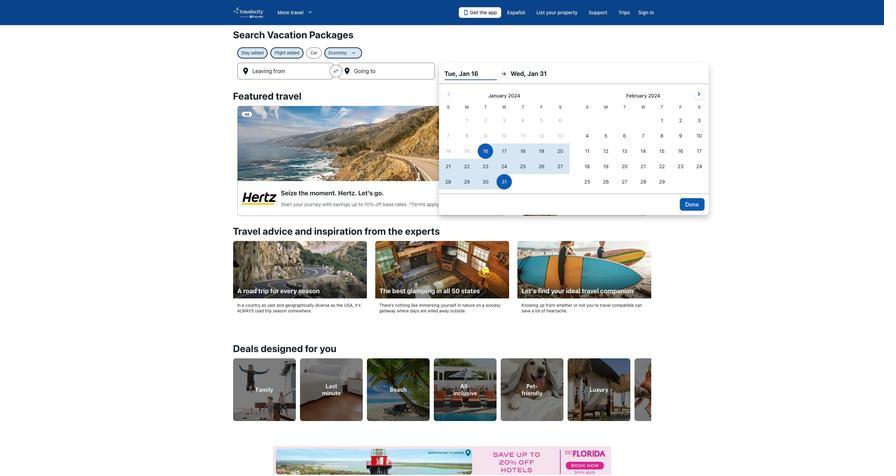 Task type: describe. For each thing, give the bounding box(es) containing it.
next image
[[647, 384, 656, 392]]

previous month image
[[445, 90, 453, 98]]

previous image
[[229, 384, 237, 392]]

next month image
[[695, 90, 704, 98]]

travelocity logo image
[[233, 7, 264, 18]]

swap origin and destination values image
[[333, 68, 339, 74]]

travel advice and inspiration from the experts region
[[229, 222, 656, 327]]

featured travel region
[[229, 86, 656, 222]]



Task type: locate. For each thing, give the bounding box(es) containing it.
download the app button image
[[463, 10, 469, 15]]

main content
[[0, 25, 885, 476]]



Task type: vqa. For each thing, say whether or not it's contained in the screenshot.
Ford Focus image
no



